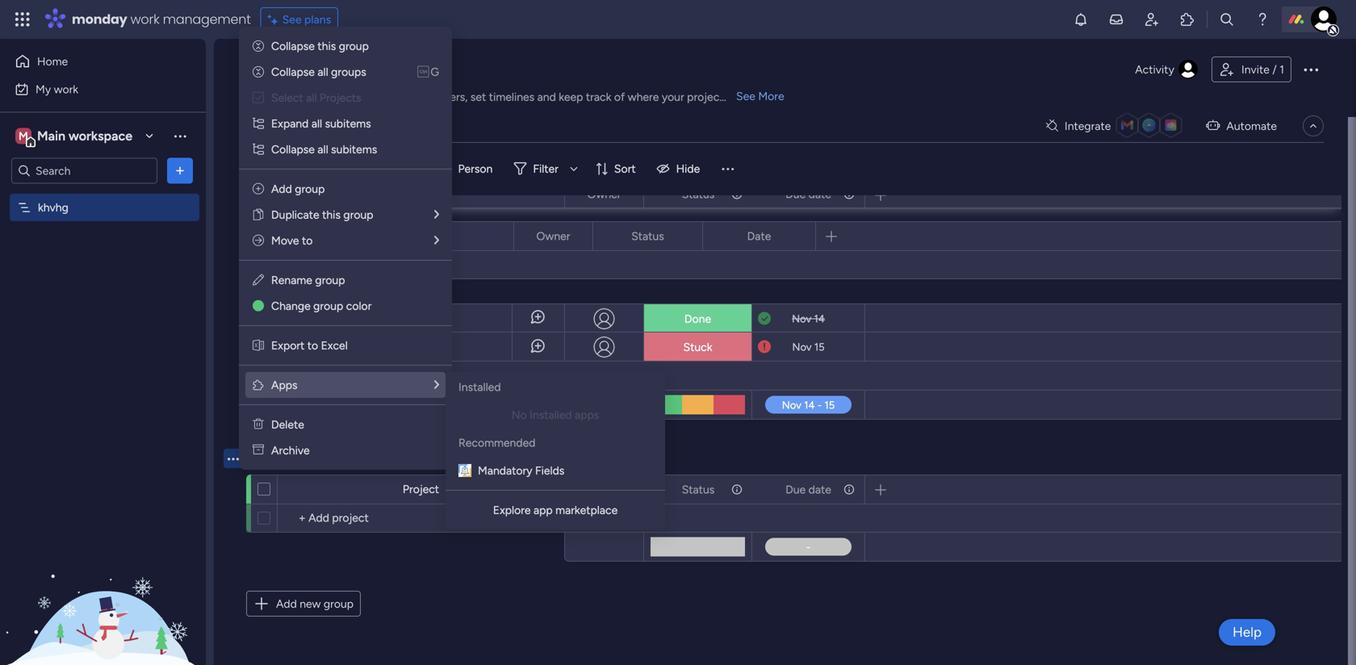 Task type: describe. For each thing, give the bounding box(es) containing it.
track
[[586, 90, 612, 104]]

mandatory
[[478, 464, 533, 478]]

notifications image
[[1073, 11, 1089, 27]]

person
[[458, 162, 493, 176]]

v2 export to excel outline image
[[253, 339, 264, 352]]

list arrow image for move to
[[434, 235, 439, 246]]

see more link
[[735, 88, 786, 104]]

date for next month
[[809, 483, 832, 497]]

work for monday
[[130, 10, 160, 28]]

khvhg list box
[[0, 191, 206, 439]]

type
[[311, 90, 334, 104]]

nov for nov 14
[[792, 313, 812, 325]]

new project button
[[245, 156, 320, 182]]

rename group
[[271, 273, 345, 287]]

group inside 'button'
[[324, 597, 354, 611]]

mandatory fields
[[478, 464, 565, 478]]

plans
[[304, 13, 331, 26]]

app logo image
[[459, 464, 472, 477]]

excel
[[321, 339, 348, 352]]

see more
[[736, 89, 785, 103]]

2 of from the left
[[614, 90, 625, 104]]

due for next month
[[786, 483, 806, 497]]

0 vertical spatial installed
[[459, 380, 501, 394]]

management
[[163, 10, 251, 28]]

This month field
[[274, 153, 364, 174]]

home button
[[10, 48, 174, 74]]

collapse all subitems
[[271, 143, 377, 156]]

archive
[[271, 444, 310, 457]]

no
[[512, 408, 527, 422]]

due date field for this month
[[782, 185, 836, 203]]

automate
[[1227, 119, 1277, 133]]

integrate
[[1065, 119, 1111, 133]]

add new group
[[276, 597, 354, 611]]

sort button
[[589, 156, 646, 182]]

Search field
[[375, 157, 424, 180]]

hide button
[[651, 156, 710, 182]]

month for this month
[[311, 153, 360, 174]]

set
[[471, 90, 486, 104]]

to for export
[[307, 339, 318, 352]]

add new group button
[[246, 591, 361, 617]]

see plans button
[[261, 7, 338, 31]]

invite / 1 button
[[1212, 57, 1292, 82]]

new project
[[251, 162, 314, 176]]

this
[[278, 153, 307, 174]]

add for add group
[[271, 182, 292, 196]]

my
[[36, 82, 51, 96]]

export to excel
[[271, 339, 348, 352]]

workspace options image
[[172, 128, 188, 144]]

move to
[[271, 234, 313, 247]]

0 vertical spatial status field
[[678, 185, 719, 203]]

workspace image
[[15, 127, 31, 145]]

no installed apps menu item
[[459, 405, 652, 425]]

Date field
[[743, 227, 775, 245]]

group left "2"
[[313, 299, 343, 313]]

project for project
[[403, 482, 439, 496]]

v2 search image
[[363, 160, 375, 178]]

collapse all groups
[[271, 65, 366, 79]]

no installed apps
[[512, 408, 599, 422]]

0 vertical spatial owner field
[[583, 185, 625, 203]]

group up show board description icon
[[339, 39, 369, 53]]

subitems for collapse all subitems
[[331, 143, 377, 156]]

group down 'v2 search' image
[[344, 208, 374, 222]]

apps
[[271, 378, 298, 392]]

project 3
[[305, 341, 351, 354]]

month for next month
[[314, 448, 363, 469]]

duplicate
[[271, 208, 319, 222]]

select all projects
[[271, 91, 362, 105]]

select all projects menu item
[[252, 88, 439, 107]]

menu image
[[720, 161, 736, 177]]

groups
[[331, 65, 366, 79]]

owners,
[[428, 90, 468, 104]]

collapse for collapse all groups
[[271, 65, 315, 79]]

my work button
[[10, 76, 174, 102]]

1 horizontal spatial khvhg
[[245, 51, 324, 87]]

khvhg inside list box
[[38, 201, 68, 214]]

this for duplicate
[[322, 208, 341, 222]]

activity button
[[1129, 57, 1206, 82]]

owner for middle owner field
[[537, 229, 571, 243]]

svg image for collapse all groups
[[252, 62, 265, 82]]

Next month field
[[274, 448, 367, 469]]

autopilot image
[[1207, 115, 1220, 135]]

expand
[[271, 117, 309, 130]]

menu containing collapse this group
[[239, 27, 452, 470]]

my work
[[36, 82, 78, 96]]

projects
[[320, 91, 362, 105]]

due date for this month
[[786, 187, 832, 201]]

done
[[685, 312, 711, 326]]

work for my
[[54, 82, 78, 96]]

project 2
[[305, 312, 351, 325]]

all for expand all subitems
[[312, 117, 322, 130]]

main table button
[[245, 113, 335, 139]]

to for move
[[302, 234, 313, 247]]

invite
[[1242, 63, 1270, 76]]

status for owner
[[682, 483, 715, 497]]

explore
[[493, 503, 531, 517]]

delete
[[271, 418, 304, 432]]

1
[[1280, 63, 1285, 76]]

invite / 1
[[1242, 63, 1285, 76]]

3
[[344, 341, 351, 354]]

1 of from the left
[[337, 90, 347, 104]]

recommended
[[459, 436, 536, 450]]

0 vertical spatial status
[[682, 187, 715, 201]]

see plans
[[282, 13, 331, 26]]

group down this month 'field'
[[295, 182, 325, 196]]

project.
[[350, 90, 389, 104]]

m
[[19, 129, 28, 143]]

duplicate this group
[[271, 208, 374, 222]]

owner for topmost owner field
[[587, 187, 621, 201]]

apps image
[[1180, 11, 1196, 27]]

v2 overdue deadline image
[[758, 340, 771, 355]]

add group
[[271, 182, 325, 196]]

lottie animation element
[[0, 502, 206, 665]]

nov for nov 15
[[792, 341, 812, 354]]

filter button
[[507, 156, 584, 182]]

stuck
[[684, 340, 713, 354]]

v2 subitems open image
[[253, 143, 264, 156]]

nov 15
[[792, 341, 825, 354]]

main workspace
[[37, 128, 132, 144]]



Task type: locate. For each thing, give the bounding box(es) containing it.
remove from favorites image
[[362, 61, 379, 77]]

of right the type
[[337, 90, 347, 104]]

1 vertical spatial see
[[736, 89, 756, 103]]

1 vertical spatial column information image
[[843, 483, 856, 496]]

project inside 'button'
[[278, 162, 314, 176]]

nov left 14
[[792, 313, 812, 325]]

rename
[[271, 273, 312, 287]]

installed up "recommended"
[[459, 380, 501, 394]]

0 vertical spatial collapse
[[271, 39, 315, 53]]

main table
[[270, 119, 323, 133]]

date
[[809, 187, 832, 201], [809, 483, 832, 497]]

group up change group color
[[315, 273, 345, 287]]

manage any type of project. assign owners, set timelines and keep track of where your project stands.
[[247, 90, 763, 104]]

1 horizontal spatial installed
[[530, 408, 572, 422]]

status
[[682, 187, 715, 201], [632, 229, 664, 243], [682, 483, 715, 497]]

installed right no
[[530, 408, 572, 422]]

main inside workspace selection element
[[37, 128, 65, 144]]

2 due date field from the top
[[782, 481, 836, 499]]

see inside button
[[282, 13, 302, 26]]

v2 delete line image
[[253, 418, 264, 432]]

1 date from the top
[[809, 187, 832, 201]]

v2 circle image
[[253, 299, 264, 313]]

1 vertical spatial to
[[307, 339, 318, 352]]

owner
[[587, 187, 621, 201], [537, 229, 571, 243], [587, 483, 621, 497]]

0 vertical spatial list arrow image
[[434, 235, 439, 246]]

move
[[271, 234, 299, 247]]

menu
[[239, 27, 452, 470]]

0 vertical spatial date
[[809, 187, 832, 201]]

1 list arrow image from the top
[[434, 235, 439, 246]]

project left 3
[[305, 341, 342, 354]]

project up add group
[[278, 162, 314, 176]]

new
[[251, 162, 275, 176]]

month left 'v2 search' image
[[311, 153, 360, 174]]

fields
[[535, 464, 565, 478]]

list arrow image
[[434, 235, 439, 246], [434, 379, 439, 391]]

subitems down the select all projects "menu item"
[[325, 117, 371, 130]]

this up collapse all groups
[[318, 39, 336, 53]]

0 vertical spatial add
[[271, 182, 292, 196]]

collapse for collapse all subitems
[[271, 143, 315, 156]]

month right the "next"
[[314, 448, 363, 469]]

1 vertical spatial svg image
[[252, 62, 265, 82]]

0 vertical spatial column information image
[[843, 188, 856, 201]]

1 vertical spatial date
[[809, 483, 832, 497]]

column information image for next month
[[843, 483, 856, 496]]

1 vertical spatial add
[[276, 597, 297, 611]]

project up + add project text box
[[403, 482, 439, 496]]

hide
[[676, 162, 700, 176]]

month inside field
[[314, 448, 363, 469]]

app
[[534, 503, 553, 517]]

1 horizontal spatial see
[[736, 89, 756, 103]]

1 vertical spatial due date field
[[782, 481, 836, 499]]

status field for date
[[628, 227, 668, 245]]

lottie animation image
[[0, 502, 206, 665]]

1 collapse from the top
[[271, 39, 315, 53]]

person button
[[432, 156, 503, 182]]

help image
[[1255, 11, 1271, 27]]

project left "2"
[[305, 312, 342, 325]]

1 horizontal spatial main
[[270, 119, 294, 133]]

gary orlando image
[[1311, 6, 1337, 32]]

v2 edit line image
[[253, 273, 264, 287]]

2 date from the top
[[809, 483, 832, 497]]

2 vertical spatial status field
[[678, 481, 719, 499]]

of right track
[[614, 90, 625, 104]]

of
[[337, 90, 347, 104], [614, 90, 625, 104]]

owner for bottom owner field
[[587, 483, 621, 497]]

color
[[346, 299, 372, 313]]

date
[[747, 229, 771, 243]]

1 column information image from the top
[[731, 188, 744, 201]]

all for select all projects
[[306, 91, 317, 105]]

to right move on the top of page
[[302, 234, 313, 247]]

all for collapse all subitems
[[318, 143, 328, 156]]

work right the monday
[[130, 10, 160, 28]]

angle down image
[[328, 163, 336, 175]]

0 horizontal spatial main
[[37, 128, 65, 144]]

status field for owner
[[678, 481, 719, 499]]

khvhg down search in workspace field
[[38, 201, 68, 214]]

see
[[282, 13, 302, 26], [736, 89, 756, 103]]

0 vertical spatial due date field
[[782, 185, 836, 203]]

column information image
[[731, 188, 744, 201], [731, 483, 744, 496]]

this month
[[278, 153, 360, 174]]

column information image
[[843, 188, 856, 201], [843, 483, 856, 496]]

monday work management
[[72, 10, 251, 28]]

owner field down filter in the top of the page
[[533, 227, 575, 245]]

v2 add outline image
[[253, 182, 264, 196]]

collapse up new project
[[271, 143, 315, 156]]

assign
[[392, 90, 426, 104]]

expand all subitems
[[271, 117, 371, 130]]

owner field up the marketplace
[[583, 481, 625, 499]]

this right duplicate
[[322, 208, 341, 222]]

Due date field
[[782, 185, 836, 203], [782, 481, 836, 499]]

to left excel
[[307, 339, 318, 352]]

v2 moveto o image
[[253, 234, 264, 247]]

0 vertical spatial due
[[786, 187, 806, 201]]

0 vertical spatial subitems
[[325, 117, 371, 130]]

1 vertical spatial column information image
[[731, 483, 744, 496]]

where
[[628, 90, 659, 104]]

inbox image
[[1109, 11, 1125, 27]]

list arrow image for apps
[[434, 379, 439, 391]]

2 vertical spatial owner
[[587, 483, 621, 497]]

0 vertical spatial khvhg
[[245, 51, 324, 87]]

dapulse archived image
[[253, 444, 264, 457]]

keep
[[559, 90, 583, 104]]

see for see more
[[736, 89, 756, 103]]

filter
[[533, 162, 559, 176]]

installed inside menu item
[[530, 408, 572, 422]]

show board description image
[[335, 61, 354, 78]]

14
[[814, 313, 825, 325]]

timelines
[[489, 90, 535, 104]]

home
[[37, 55, 68, 68]]

to
[[302, 234, 313, 247], [307, 339, 318, 352]]

1 vertical spatial subitems
[[331, 143, 377, 156]]

2 column information image from the top
[[843, 483, 856, 496]]

collapse for collapse this group
[[271, 39, 315, 53]]

khvhg field
[[241, 51, 328, 87]]

change group color
[[271, 299, 372, 313]]

project for project 2
[[305, 312, 342, 325]]

and
[[537, 90, 556, 104]]

1 nov from the top
[[792, 313, 812, 325]]

next month
[[278, 448, 363, 469]]

2 vertical spatial collapse
[[271, 143, 315, 156]]

1 vertical spatial owner field
[[533, 227, 575, 245]]

manage
[[247, 90, 287, 104]]

options image
[[1302, 60, 1321, 79], [570, 222, 581, 250], [224, 298, 237, 337], [842, 476, 854, 503]]

1 vertical spatial status field
[[628, 227, 668, 245]]

nov 14
[[792, 313, 825, 325]]

workspace selection element
[[15, 126, 135, 147]]

1 vertical spatial owner
[[537, 229, 571, 243]]

svg image up v2 checkbox small outline icon
[[252, 62, 265, 82]]

1 horizontal spatial work
[[130, 10, 160, 28]]

owner down filter in the top of the page
[[537, 229, 571, 243]]

1 svg image from the top
[[252, 36, 265, 56]]

0 vertical spatial month
[[311, 153, 360, 174]]

v2 duplicate o image
[[253, 208, 263, 222]]

group
[[339, 39, 369, 53], [295, 182, 325, 196], [344, 208, 374, 222], [315, 273, 345, 287], [313, 299, 343, 313], [324, 597, 354, 611]]

v2 checkbox small outline image
[[253, 91, 264, 105]]

v2 subitems open image
[[253, 117, 264, 130]]

1 due from the top
[[786, 187, 806, 201]]

2 column information image from the top
[[731, 483, 744, 496]]

1 vertical spatial due
[[786, 483, 806, 497]]

all
[[318, 65, 328, 79], [306, 91, 317, 105], [312, 117, 322, 130], [318, 143, 328, 156]]

all inside "menu item"
[[306, 91, 317, 105]]

add for add new group
[[276, 597, 297, 611]]

2 collapse from the top
[[271, 65, 315, 79]]

marketplace
[[556, 503, 618, 517]]

v2 shortcuts ctrl image
[[418, 65, 429, 79]]

subitems
[[325, 117, 371, 130], [331, 143, 377, 156]]

1 vertical spatial installed
[[530, 408, 572, 422]]

help
[[1233, 624, 1262, 641]]

g
[[431, 65, 439, 79]]

all down select all projects
[[312, 117, 322, 130]]

khvhg up select
[[245, 51, 324, 87]]

1 vertical spatial status
[[632, 229, 664, 243]]

0 vertical spatial to
[[302, 234, 313, 247]]

search everything image
[[1219, 11, 1235, 27]]

all right select
[[306, 91, 317, 105]]

add down new project
[[271, 182, 292, 196]]

nov left 15 in the right bottom of the page
[[792, 341, 812, 354]]

option
[[0, 193, 206, 196]]

1 due date from the top
[[786, 187, 832, 201]]

0 vertical spatial owner
[[587, 187, 621, 201]]

2 nov from the top
[[792, 341, 812, 354]]

0 horizontal spatial work
[[54, 82, 78, 96]]

khvhg
[[245, 51, 324, 87], [38, 201, 68, 214]]

/
[[1273, 63, 1277, 76]]

add left 'new'
[[276, 597, 297, 611]]

due date field for next month
[[782, 481, 836, 499]]

Status field
[[678, 185, 719, 203], [628, 227, 668, 245], [678, 481, 719, 499]]

work inside button
[[54, 82, 78, 96]]

collapse this group
[[271, 39, 369, 53]]

2 due from the top
[[786, 483, 806, 497]]

sort
[[614, 162, 636, 176]]

1 vertical spatial nov
[[792, 341, 812, 354]]

0 vertical spatial this
[[318, 39, 336, 53]]

invite members image
[[1144, 11, 1160, 27]]

explore app marketplace
[[493, 503, 618, 517]]

subitems down add view icon
[[331, 143, 377, 156]]

Search in workspace field
[[34, 162, 135, 180]]

3 collapse from the top
[[271, 143, 315, 156]]

month inside 'field'
[[311, 153, 360, 174]]

0 horizontal spatial of
[[337, 90, 347, 104]]

workspace
[[69, 128, 132, 144]]

0 vertical spatial work
[[130, 10, 160, 28]]

+ Add project text field
[[286, 509, 557, 528]]

0 vertical spatial nov
[[792, 313, 812, 325]]

this
[[318, 39, 336, 53], [322, 208, 341, 222]]

due date for next month
[[786, 483, 832, 497]]

2
[[344, 312, 351, 325]]

column information image for this month
[[843, 188, 856, 201]]

2 vertical spatial owner field
[[583, 481, 625, 499]]

collapse board header image
[[1307, 120, 1320, 132]]

see left 'more'
[[736, 89, 756, 103]]

arrow down image
[[564, 159, 584, 178]]

list arrow image
[[434, 209, 439, 220]]

all up 'angle down' image
[[318, 143, 328, 156]]

0 horizontal spatial installed
[[459, 380, 501, 394]]

2 vertical spatial status
[[682, 483, 715, 497]]

1 column information image from the top
[[843, 188, 856, 201]]

nov
[[792, 313, 812, 325], [792, 341, 812, 354]]

1 vertical spatial khvhg
[[38, 201, 68, 214]]

your
[[662, 90, 685, 104]]

0 vertical spatial svg image
[[252, 36, 265, 56]]

stands.
[[727, 90, 763, 104]]

0 horizontal spatial khvhg
[[38, 201, 68, 214]]

activity
[[1136, 63, 1175, 76]]

change
[[271, 299, 311, 313]]

main inside the 'main table' button
[[270, 119, 294, 133]]

owner field down sort popup button
[[583, 185, 625, 203]]

1 vertical spatial month
[[314, 448, 363, 469]]

0 vertical spatial see
[[282, 13, 302, 26]]

month
[[311, 153, 360, 174], [314, 448, 363, 469]]

1 horizontal spatial of
[[614, 90, 625, 104]]

see for see plans
[[282, 13, 302, 26]]

due for this month
[[786, 187, 806, 201]]

new
[[300, 597, 321, 611]]

1 due date field from the top
[[782, 185, 836, 203]]

all for collapse all groups
[[318, 65, 328, 79]]

add view image
[[345, 120, 352, 132]]

all left show board description icon
[[318, 65, 328, 79]]

owner down sort popup button
[[587, 187, 621, 201]]

0 vertical spatial column information image
[[731, 188, 744, 201]]

0 vertical spatial due date
[[786, 187, 832, 201]]

2 svg image from the top
[[252, 62, 265, 82]]

svg image down see plans button
[[252, 36, 265, 56]]

main
[[270, 119, 294, 133], [37, 128, 65, 144]]

subitems for expand all subitems
[[325, 117, 371, 130]]

main right v2 subitems open image
[[270, 119, 294, 133]]

work right my
[[54, 82, 78, 96]]

2 due date from the top
[[786, 483, 832, 497]]

add
[[271, 182, 292, 196], [276, 597, 297, 611]]

2 list arrow image from the top
[[434, 379, 439, 391]]

dapulse integrations image
[[1046, 120, 1059, 132]]

see left plans
[[282, 13, 302, 26]]

Owner field
[[583, 185, 625, 203], [533, 227, 575, 245], [583, 481, 625, 499]]

collapse up any on the left of page
[[271, 65, 315, 79]]

any
[[290, 90, 308, 104]]

more
[[759, 89, 785, 103]]

collapse down see plans button
[[271, 39, 315, 53]]

group right 'new'
[[324, 597, 354, 611]]

1 vertical spatial due date
[[786, 483, 832, 497]]

apps
[[575, 408, 599, 422]]

main for main workspace
[[37, 128, 65, 144]]

this for collapse
[[318, 39, 336, 53]]

project for project 3
[[305, 341, 342, 354]]

owner up the marketplace
[[587, 483, 621, 497]]

15
[[815, 341, 825, 354]]

select product image
[[15, 11, 31, 27]]

monday
[[72, 10, 127, 28]]

options image
[[172, 163, 188, 179], [621, 180, 632, 208], [730, 180, 741, 208], [842, 180, 854, 208], [224, 327, 237, 366], [730, 476, 741, 503]]

add inside 'button'
[[276, 597, 297, 611]]

main for main table
[[270, 119, 294, 133]]

main right workspace icon
[[37, 128, 65, 144]]

select
[[271, 91, 303, 105]]

1 vertical spatial work
[[54, 82, 78, 96]]

date for this month
[[809, 187, 832, 201]]

1 vertical spatial list arrow image
[[434, 379, 439, 391]]

svg image for collapse this group
[[252, 36, 265, 56]]

next
[[278, 448, 310, 469]]

svg image
[[252, 36, 265, 56], [252, 62, 265, 82]]

apps image
[[252, 379, 265, 392]]

table
[[297, 119, 323, 133]]

v2 done deadline image
[[758, 311, 771, 327]]

project
[[687, 90, 724, 104]]

1 vertical spatial collapse
[[271, 65, 315, 79]]

add inside menu
[[271, 182, 292, 196]]

1 vertical spatial this
[[322, 208, 341, 222]]

0 horizontal spatial see
[[282, 13, 302, 26]]

status for date
[[632, 229, 664, 243]]



Task type: vqa. For each thing, say whether or not it's contained in the screenshot.
topmost month
yes



